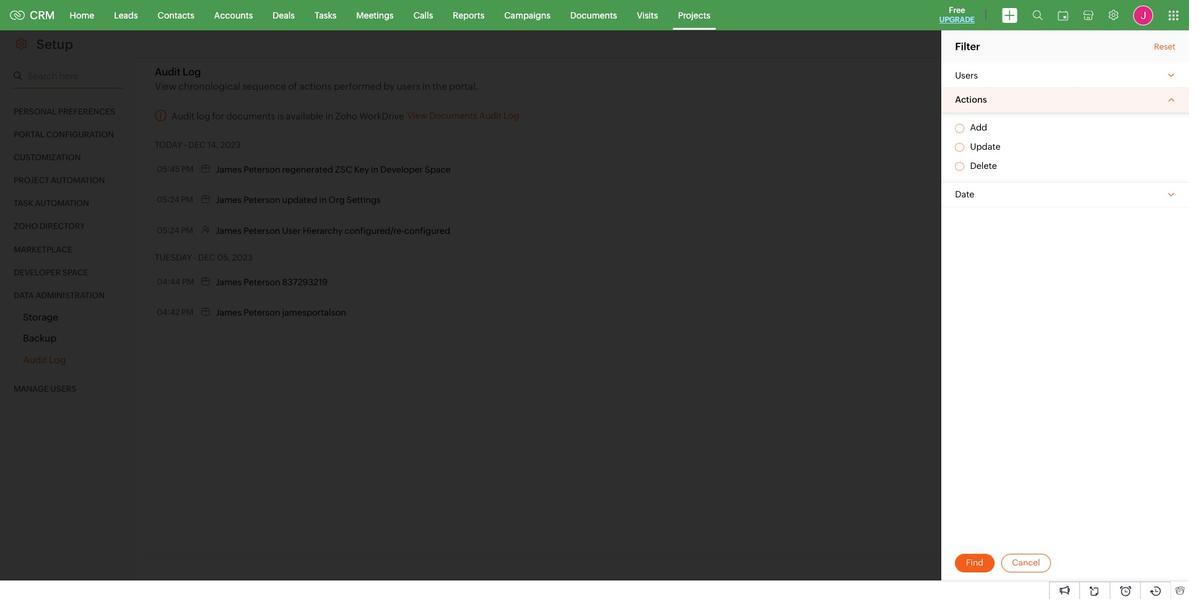 Task type: vqa. For each thing, say whether or not it's contained in the screenshot.
Create Menu ELEMENT
yes



Task type: describe. For each thing, give the bounding box(es) containing it.
reports link
[[443, 0, 495, 30]]

calls link
[[404, 0, 443, 30]]

accounts link
[[204, 0, 263, 30]]

calendar image
[[1059, 10, 1069, 20]]

documents
[[571, 10, 618, 20]]

crm
[[30, 9, 55, 22]]

create menu element
[[995, 0, 1026, 30]]

tasks
[[315, 10, 337, 20]]

campaigns
[[505, 10, 551, 20]]

search element
[[1026, 0, 1051, 30]]

profile image
[[1134, 5, 1154, 25]]

crm link
[[10, 9, 55, 22]]

accounts
[[214, 10, 253, 20]]

deals link
[[263, 0, 305, 30]]

tasks link
[[305, 0, 347, 30]]

reports
[[453, 10, 485, 20]]

deals
[[273, 10, 295, 20]]

home
[[70, 10, 94, 20]]

visits link
[[627, 0, 668, 30]]

create menu image
[[1003, 8, 1018, 23]]



Task type: locate. For each thing, give the bounding box(es) containing it.
leads link
[[104, 0, 148, 30]]

upgrade
[[940, 15, 975, 24]]

leads
[[114, 10, 138, 20]]

search image
[[1033, 10, 1044, 20]]

contacts
[[158, 10, 195, 20]]

visits
[[637, 10, 659, 20]]

documents link
[[561, 0, 627, 30]]

calls
[[414, 10, 433, 20]]

projects
[[678, 10, 711, 20]]

free upgrade
[[940, 6, 975, 24]]

projects link
[[668, 0, 721, 30]]

meetings
[[357, 10, 394, 20]]

meetings link
[[347, 0, 404, 30]]

campaigns link
[[495, 0, 561, 30]]

free
[[950, 6, 966, 15]]

contacts link
[[148, 0, 204, 30]]

profile element
[[1127, 0, 1161, 30]]

home link
[[60, 0, 104, 30]]



